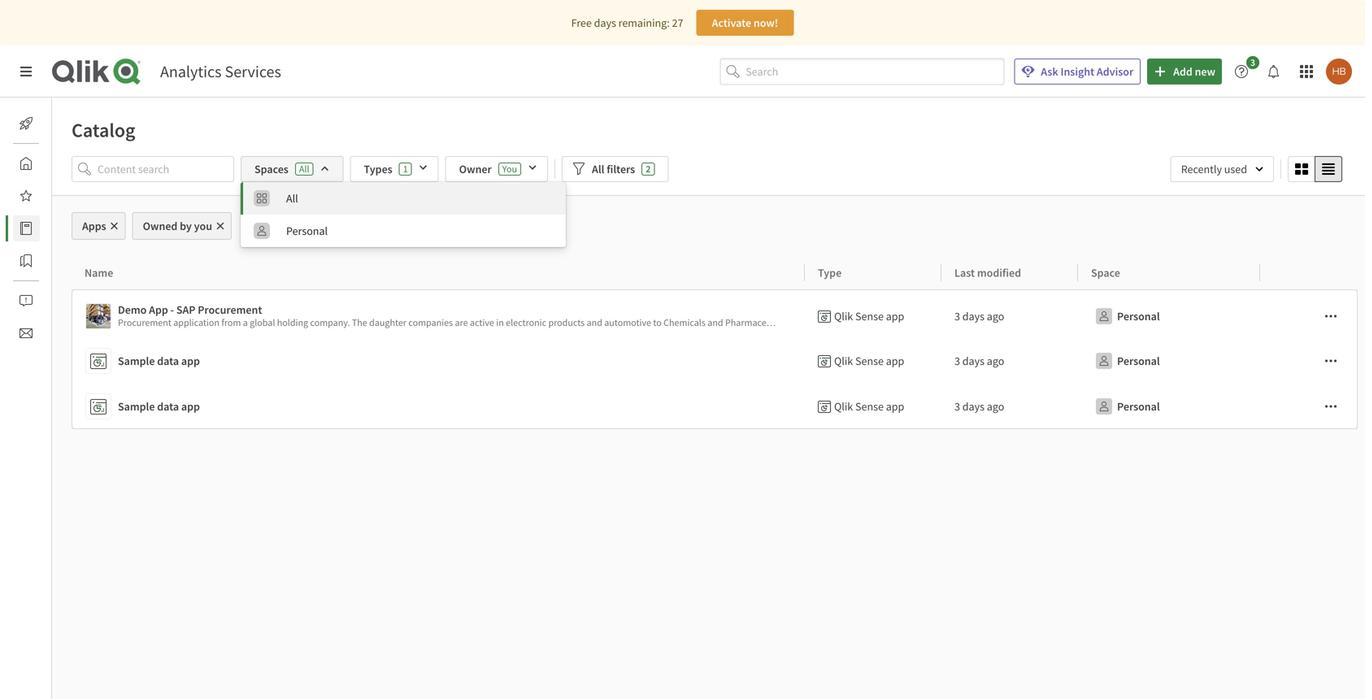 Task type: locate. For each thing, give the bounding box(es) containing it.
1 personal button from the top
[[1091, 303, 1163, 329]]

menu
[[241, 182, 566, 247]]

analytics services
[[160, 61, 281, 82]]

-
[[170, 302, 174, 317]]

1 horizontal spatial sap
[[902, 316, 918, 329]]

qlik
[[834, 309, 853, 324], [834, 354, 853, 368], [834, 399, 853, 414]]

3 qlik from the top
[[834, 399, 853, 414]]

menu inside "filters" region
[[241, 182, 566, 247]]

1 vertical spatial qlik
[[834, 354, 853, 368]]

2 vertical spatial 3 days ago
[[955, 399, 1004, 414]]

0 vertical spatial sense
[[855, 309, 884, 324]]

0 horizontal spatial and
[[587, 316, 602, 329]]

3 days ago cell for 3rd the "3 days ago" button from the top's sample data app button's qlik sense app cell
[[942, 384, 1078, 429]]

electronic
[[506, 316, 546, 329]]

advisor
[[1097, 64, 1134, 79]]

personal button
[[1091, 303, 1163, 329], [1091, 348, 1163, 374], [1091, 394, 1163, 420]]

1 vertical spatial sample data app
[[118, 399, 200, 414]]

from left global
[[221, 316, 241, 329]]

0 vertical spatial sample data app
[[118, 354, 200, 368]]

Content search text field
[[98, 156, 234, 182]]

0 horizontal spatial from
[[221, 316, 241, 329]]

0 vertical spatial sample
[[118, 354, 155, 368]]

3 more actions image from the top
[[1324, 400, 1337, 413]]

1 3 days ago cell from the top
[[942, 289, 1078, 338]]

sample data app
[[118, 354, 200, 368], [118, 399, 200, 414]]

personal
[[286, 224, 328, 238], [1117, 309, 1160, 324], [1117, 354, 1160, 368], [1117, 399, 1160, 414]]

ago for 2nd the "3 days ago" button from the top of the page
[[987, 354, 1004, 368]]

cell for 2nd the "3 days ago" button from the top of the page
[[1260, 338, 1358, 384]]

the
[[352, 316, 367, 329], [808, 316, 823, 329]]

3 ago from the top
[[987, 399, 1004, 414]]

1 horizontal spatial a
[[895, 316, 900, 329]]

2 vertical spatial more actions image
[[1324, 400, 1337, 413]]

1 vertical spatial sample
[[118, 399, 155, 414]]

1 cell from the top
[[1260, 289, 1358, 338]]

0 horizontal spatial all
[[286, 191, 298, 206]]

apps button
[[72, 212, 126, 240]]

catalog link
[[13, 215, 88, 241]]

1 sample data app from the top
[[118, 354, 200, 368]]

data
[[825, 316, 843, 329], [157, 354, 179, 368], [157, 399, 179, 414]]

catalog up home on the left
[[72, 118, 135, 142]]

1 and from the left
[[587, 316, 602, 329]]

1 vertical spatial sample data app button
[[85, 390, 798, 423]]

qlik sense app cell
[[805, 289, 942, 338], [805, 338, 942, 384], [805, 384, 942, 429]]

personal element
[[286, 224, 556, 238]]

1 sample data app button from the top
[[85, 345, 798, 377]]

last modified
[[955, 265, 1021, 280]]

cell
[[1260, 289, 1358, 338], [1260, 338, 1358, 384], [1260, 384, 1358, 429]]

now!
[[754, 15, 778, 30]]

name
[[85, 265, 113, 280]]

all right spaces
[[299, 163, 309, 175]]

services
[[225, 61, 281, 82]]

0 horizontal spatial procurement
[[118, 316, 171, 329]]

2 sample from the top
[[118, 399, 155, 414]]

all filters
[[592, 162, 635, 176]]

2 sample data app from the top
[[118, 399, 200, 414]]

3 button
[[1229, 56, 1264, 85]]

3 cell from the top
[[1260, 384, 1358, 429]]

3 days ago for 2nd the "3 days ago" button from the top of the page
[[955, 354, 1004, 368]]

procurement right 'qlik sense app' image
[[118, 316, 171, 329]]

3 3 days ago button from the top
[[955, 394, 1004, 420]]

1 horizontal spatial and
[[708, 316, 723, 329]]

3
[[1250, 56, 1255, 69], [955, 309, 960, 324], [955, 354, 960, 368], [955, 399, 960, 414]]

a left global
[[243, 316, 248, 329]]

0 vertical spatial ago
[[987, 309, 1004, 324]]

1 the from the left
[[352, 316, 367, 329]]

personal cell
[[1078, 289, 1260, 338], [1078, 338, 1260, 384], [1078, 384, 1260, 429]]

app
[[886, 309, 904, 324], [181, 354, 200, 368], [886, 354, 904, 368], [181, 399, 200, 414], [886, 399, 904, 414]]

days for 2nd the "3 days ago" button from the top of the page
[[962, 354, 985, 368]]

1 vertical spatial 3 days ago
[[955, 354, 1004, 368]]

0 vertical spatial personal button
[[1091, 303, 1163, 329]]

1 vertical spatial 3 days ago button
[[955, 348, 1004, 374]]

1 vertical spatial catalog
[[52, 221, 88, 236]]

qlik sense app image
[[86, 304, 111, 328]]

1 vertical spatial personal button
[[1091, 348, 1163, 374]]

data for sample data app button related to 2nd the "3 days ago" button from the top of the page
[[157, 354, 179, 368]]

2 the from the left
[[808, 316, 823, 329]]

a left bw
[[895, 316, 900, 329]]

add
[[1173, 64, 1193, 79]]

3 3 days ago cell from the top
[[942, 384, 1078, 429]]

days
[[594, 15, 616, 30], [962, 309, 985, 324], [962, 354, 985, 368], [962, 399, 985, 414]]

1 vertical spatial ago
[[987, 354, 1004, 368]]

2 personal cell from the top
[[1078, 338, 1260, 384]]

bw
[[920, 316, 934, 329]]

a
[[243, 316, 248, 329], [895, 316, 900, 329]]

sample
[[118, 354, 155, 368], [118, 399, 155, 414]]

sense
[[855, 309, 884, 324], [855, 354, 884, 368], [855, 399, 884, 414]]

holding
[[277, 316, 308, 329]]

3 for 2nd the "3 days ago" button from the top of the page
[[955, 354, 960, 368]]

more actions image
[[1324, 310, 1337, 323], [1324, 354, 1337, 367], [1324, 400, 1337, 413]]

1 vertical spatial sense
[[855, 354, 884, 368]]

3 qlik sense app cell from the top
[[805, 384, 942, 429]]

cell for 3rd the "3 days ago" button from the top
[[1260, 384, 1358, 429]]

all left filters
[[592, 162, 604, 176]]

and right 'chemicals'
[[708, 316, 723, 329]]

by
[[180, 219, 192, 233]]

comes
[[845, 316, 872, 329]]

2 horizontal spatial all
[[592, 162, 604, 176]]

1 qlik from the top
[[834, 309, 853, 324]]

2 3 days ago cell from the top
[[942, 338, 1078, 384]]

are
[[455, 316, 468, 329]]

1 ago from the top
[[987, 309, 1004, 324]]

2 vertical spatial ago
[[987, 399, 1004, 414]]

qlik sense app
[[834, 309, 904, 324], [834, 354, 904, 368], [834, 399, 904, 414]]

catalog
[[72, 118, 135, 142], [52, 221, 88, 236]]

sample data app for 3rd the "3 days ago" button from the top's sample data app button
[[118, 399, 200, 414]]

2 more actions image from the top
[[1324, 354, 1337, 367]]

alerts
[[52, 294, 79, 308]]

the left daughter
[[352, 316, 367, 329]]

sap left bw
[[902, 316, 918, 329]]

catalog inside navigation pane element
[[52, 221, 88, 236]]

demo app - sap procurement procurement application from a global holding company. the daughter companies are active in electronic products and automotive to chemicals and pharmaceutical etc. the data comes from a sap bw system.
[[118, 302, 967, 329]]

qlik sense app for sample data app button related to 2nd the "3 days ago" button from the top of the page
[[834, 354, 904, 368]]

0 vertical spatial more actions image
[[1324, 310, 1337, 323]]

subscriptions image
[[20, 327, 33, 340]]

2 sample data app button from the top
[[85, 390, 798, 423]]

3 qlik sense app from the top
[[834, 399, 904, 414]]

3 inside dropdown button
[[1250, 56, 1255, 69]]

0 vertical spatial data
[[825, 316, 843, 329]]

getting started image
[[20, 117, 33, 130]]

1 more actions image from the top
[[1324, 310, 1337, 323]]

all
[[592, 162, 604, 176], [299, 163, 309, 175], [286, 191, 298, 206]]

2 ago from the top
[[987, 354, 1004, 368]]

sap
[[176, 302, 195, 317], [902, 316, 918, 329]]

sample for 3rd the "3 days ago" button from the top's sample data app button
[[118, 399, 155, 414]]

1 vertical spatial qlik sense app
[[834, 354, 904, 368]]

types
[[364, 162, 392, 176]]

modified
[[977, 265, 1021, 280]]

apps
[[82, 219, 106, 233]]

clear all button
[[238, 212, 304, 240]]

procurement
[[198, 302, 262, 317], [118, 316, 171, 329]]

and right the products
[[587, 316, 602, 329]]

3 personal cell from the top
[[1078, 384, 1260, 429]]

0 vertical spatial qlik sense app
[[834, 309, 904, 324]]

1 horizontal spatial procurement
[[198, 302, 262, 317]]

1
[[403, 163, 408, 175]]

2 vertical spatial sense
[[855, 399, 884, 414]]

from right comes
[[874, 316, 893, 329]]

remaining:
[[618, 15, 670, 30]]

1 from from the left
[[221, 316, 241, 329]]

all element
[[286, 191, 556, 206]]

new
[[1195, 64, 1216, 79]]

automotive
[[604, 316, 651, 329]]

2 cell from the top
[[1260, 338, 1358, 384]]

0 vertical spatial sample data app button
[[85, 345, 798, 377]]

2 vertical spatial 3 days ago button
[[955, 394, 1004, 420]]

sap right -
[[176, 302, 195, 317]]

app for 3rd the "3 days ago" button from the top
[[886, 399, 904, 414]]

Search text field
[[746, 58, 1004, 85]]

1 a from the left
[[243, 316, 248, 329]]

system.
[[936, 316, 967, 329]]

1 vertical spatial more actions image
[[1324, 354, 1337, 367]]

navigation pane element
[[0, 104, 88, 353]]

2 vertical spatial qlik
[[834, 399, 853, 414]]

and
[[587, 316, 602, 329], [708, 316, 723, 329]]

2 3 days ago from the top
[[955, 354, 1004, 368]]

2 personal button from the top
[[1091, 348, 1163, 374]]

3 days ago button
[[955, 303, 1004, 329], [955, 348, 1004, 374], [955, 394, 1004, 420]]

qlik sense app for 3rd the "3 days ago" button from the top's sample data app button
[[834, 399, 904, 414]]

qlik sense app cell for sample data app button related to 2nd the "3 days ago" button from the top of the page
[[805, 338, 942, 384]]

all up all
[[286, 191, 298, 206]]

0 vertical spatial 3 days ago
[[955, 309, 1004, 324]]

chemicals
[[664, 316, 706, 329]]

3 days ago cell for 1st qlik sense app cell from the top
[[942, 289, 1078, 338]]

global
[[250, 316, 275, 329]]

sample data app button
[[85, 345, 798, 377], [85, 390, 798, 423]]

1 horizontal spatial from
[[874, 316, 893, 329]]

alerts image
[[20, 294, 33, 307]]

active
[[470, 316, 494, 329]]

days for first the "3 days ago" button from the top
[[962, 309, 985, 324]]

2 qlik sense app from the top
[[834, 354, 904, 368]]

menu containing all
[[241, 182, 566, 247]]

1 qlik sense app cell from the top
[[805, 289, 942, 338]]

0 horizontal spatial a
[[243, 316, 248, 329]]

catalog up name
[[52, 221, 88, 236]]

3 3 days ago from the top
[[955, 399, 1004, 414]]

2 qlik from the top
[[834, 354, 853, 368]]

from
[[221, 316, 241, 329], [874, 316, 893, 329]]

2 vertical spatial personal button
[[1091, 394, 1163, 420]]

2 vertical spatial data
[[157, 399, 179, 414]]

personal for 2nd the "3 days ago" button from the top of the page
[[1117, 354, 1160, 368]]

add new
[[1173, 64, 1216, 79]]

sample data app button for 2nd the "3 days ago" button from the top of the page
[[85, 345, 798, 377]]

0 vertical spatial qlik
[[834, 309, 853, 324]]

3 days ago cell
[[942, 289, 1078, 338], [942, 338, 1078, 384], [942, 384, 1078, 429]]

3 for 3rd the "3 days ago" button from the top
[[955, 399, 960, 414]]

personal cell for 3 days ago cell related to 1st qlik sense app cell from the top
[[1078, 289, 1260, 338]]

0 vertical spatial 3 days ago button
[[955, 303, 1004, 329]]

1 sample from the top
[[118, 354, 155, 368]]

1 horizontal spatial the
[[808, 316, 823, 329]]

3 days ago
[[955, 309, 1004, 324], [955, 354, 1004, 368], [955, 399, 1004, 414]]

analytics
[[160, 61, 222, 82]]

you
[[194, 219, 212, 233]]

2 qlik sense app cell from the top
[[805, 338, 942, 384]]

add new button
[[1147, 59, 1222, 85]]

personal cell for 3 days ago cell associated with 3rd the "3 days ago" button from the top's sample data app button's qlik sense app cell
[[1078, 384, 1260, 429]]

ago
[[987, 309, 1004, 324], [987, 354, 1004, 368], [987, 399, 1004, 414]]

all
[[279, 219, 291, 233]]

all link
[[241, 182, 566, 215]]

2
[[646, 163, 651, 175]]

1 personal cell from the top
[[1078, 289, 1260, 338]]

3 personal button from the top
[[1091, 394, 1163, 420]]

ago for 3rd the "3 days ago" button from the top
[[987, 399, 1004, 414]]

1 3 days ago from the top
[[955, 309, 1004, 324]]

0 horizontal spatial the
[[352, 316, 367, 329]]

2 vertical spatial qlik sense app
[[834, 399, 904, 414]]

1 vertical spatial data
[[157, 354, 179, 368]]

insight
[[1061, 64, 1094, 79]]

procurement right -
[[198, 302, 262, 317]]

the right etc.
[[808, 316, 823, 329]]



Task type: vqa. For each thing, say whether or not it's contained in the screenshot.
bottommost Profile
no



Task type: describe. For each thing, give the bounding box(es) containing it.
2 sense from the top
[[855, 354, 884, 368]]

used
[[1224, 162, 1247, 176]]

3 days ago for 3rd the "3 days ago" button from the top
[[955, 399, 1004, 414]]

etc.
[[791, 316, 806, 329]]

all for all element
[[286, 191, 298, 206]]

free days remaining: 27
[[571, 15, 683, 30]]

spaces
[[254, 162, 289, 176]]

activate now! link
[[696, 10, 794, 36]]

2 a from the left
[[895, 316, 900, 329]]

howard brown image
[[1326, 59, 1352, 85]]

you
[[502, 163, 517, 175]]

clear all
[[251, 219, 291, 233]]

pharmaceutical
[[725, 316, 789, 329]]

0 vertical spatial catalog
[[72, 118, 135, 142]]

home
[[52, 156, 81, 171]]

home link
[[13, 150, 81, 176]]

demo
[[118, 302, 147, 317]]

Recently used field
[[1171, 156, 1274, 182]]

last
[[955, 265, 975, 280]]

2 3 days ago button from the top
[[955, 348, 1004, 374]]

personal link
[[241, 215, 566, 247]]

sample data app for sample data app button related to 2nd the "3 days ago" button from the top of the page
[[118, 354, 200, 368]]

searchbar element
[[720, 58, 1004, 85]]

products
[[548, 316, 585, 329]]

to
[[653, 316, 662, 329]]

27
[[672, 15, 683, 30]]

personal inside "filters" region
[[286, 224, 328, 238]]

recently used
[[1181, 162, 1247, 176]]

switch view group
[[1288, 156, 1342, 182]]

3 for first the "3 days ago" button from the top
[[955, 309, 960, 324]]

days for 3rd the "3 days ago" button from the top
[[962, 399, 985, 414]]

app for first the "3 days ago" button from the top
[[886, 309, 904, 324]]

1 3 days ago button from the top
[[955, 303, 1004, 329]]

analytics services element
[[160, 61, 281, 82]]

1 horizontal spatial all
[[299, 163, 309, 175]]

activate now!
[[712, 15, 778, 30]]

alerts link
[[13, 288, 79, 314]]

3 days ago cell for qlik sense app cell corresponding to sample data app button related to 2nd the "3 days ago" button from the top of the page
[[942, 338, 1078, 384]]

qlik sense app cell for 3rd the "3 days ago" button from the top's sample data app button
[[805, 384, 942, 429]]

more actions image for cell related to 2nd the "3 days ago" button from the top of the page
[[1324, 354, 1337, 367]]

all for all filters
[[592, 162, 604, 176]]

owned by you button
[[132, 212, 232, 240]]

personal for first the "3 days ago" button from the top
[[1117, 309, 1160, 324]]

daughter
[[369, 316, 407, 329]]

space
[[1091, 265, 1120, 280]]

ask
[[1041, 64, 1058, 79]]

0 horizontal spatial sap
[[176, 302, 195, 317]]

type
[[818, 265, 842, 280]]

personal button for 3 days ago cell associated with 3rd the "3 days ago" button from the top's sample data app button's qlik sense app cell
[[1091, 394, 1163, 420]]

activate
[[712, 15, 751, 30]]

filters
[[607, 162, 635, 176]]

2 and from the left
[[708, 316, 723, 329]]

in
[[496, 316, 504, 329]]

personal for 3rd the "3 days ago" button from the top
[[1117, 399, 1160, 414]]

personal button for 3 days ago cell related to qlik sense app cell corresponding to sample data app button related to 2nd the "3 days ago" button from the top of the page
[[1091, 348, 1163, 374]]

ask insight advisor
[[1041, 64, 1134, 79]]

owner
[[459, 162, 492, 176]]

data for 3rd the "3 days ago" button from the top's sample data app button
[[157, 399, 179, 414]]

personal cell for 3 days ago cell related to qlik sense app cell corresponding to sample data app button related to 2nd the "3 days ago" button from the top of the page
[[1078, 338, 1260, 384]]

companies
[[408, 316, 453, 329]]

1 sense from the top
[[855, 309, 884, 324]]

collections image
[[20, 254, 33, 267]]

cell for first the "3 days ago" button from the top
[[1260, 289, 1358, 338]]

3 days ago for first the "3 days ago" button from the top
[[955, 309, 1004, 324]]

sample for sample data app button related to 2nd the "3 days ago" button from the top of the page
[[118, 354, 155, 368]]

personal button for 3 days ago cell related to 1st qlik sense app cell from the top
[[1091, 303, 1163, 329]]

more actions image for 3rd the "3 days ago" button from the top's cell
[[1324, 400, 1337, 413]]

open sidebar menu image
[[20, 65, 33, 78]]

filters region
[[52, 153, 1365, 247]]

more actions image for cell for first the "3 days ago" button from the top
[[1324, 310, 1337, 323]]

recently
[[1181, 162, 1222, 176]]

2 from from the left
[[874, 316, 893, 329]]

1 qlik sense app from the top
[[834, 309, 904, 324]]

owned by you
[[143, 219, 212, 233]]

ago for first the "3 days ago" button from the top
[[987, 309, 1004, 324]]

application
[[173, 316, 219, 329]]

favorites image
[[20, 189, 33, 202]]

3 sense from the top
[[855, 399, 884, 414]]

sample data app button for 3rd the "3 days ago" button from the top
[[85, 390, 798, 423]]

company.
[[310, 316, 350, 329]]

owned
[[143, 219, 178, 233]]

app for 2nd the "3 days ago" button from the top of the page
[[886, 354, 904, 368]]

free
[[571, 15, 592, 30]]

data inside demo app - sap procurement procurement application from a global holding company. the daughter companies are active in electronic products and automotive to chemicals and pharmaceutical etc. the data comes from a sap bw system.
[[825, 316, 843, 329]]

app
[[149, 302, 168, 317]]

ask insight advisor button
[[1014, 59, 1141, 85]]

clear
[[251, 219, 277, 233]]



